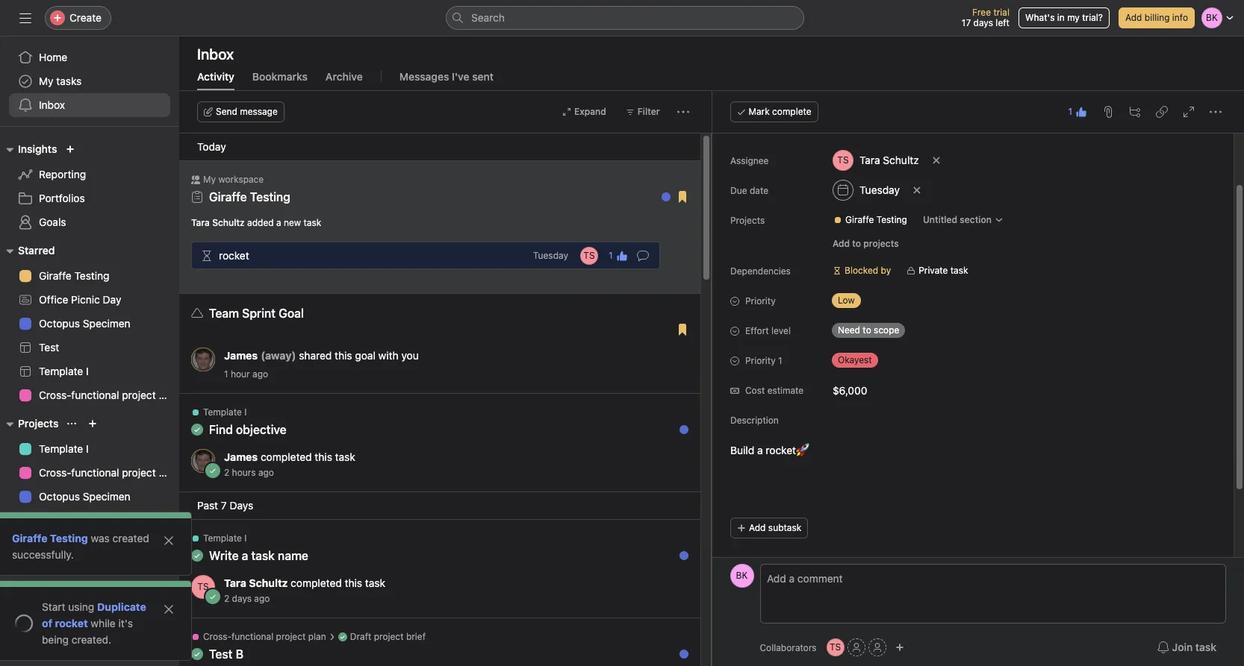 Task type: locate. For each thing, give the bounding box(es) containing it.
1 vertical spatial template i link
[[9, 438, 170, 462]]

1 vertical spatial specimen
[[83, 491, 131, 503]]

ja button left hours
[[191, 450, 215, 474]]

0 horizontal spatial my
[[39, 75, 53, 87]]

filter button
[[619, 102, 667, 122]]

info
[[1173, 12, 1188, 23]]

main content containing tara schultz
[[712, 65, 1233, 648]]

template i link inside starred element
[[9, 360, 170, 384]]

schultz inside dropdown button
[[883, 154, 919, 167]]

0 vertical spatial to
[[852, 238, 861, 249]]

0 vertical spatial ja button
[[191, 348, 215, 372]]

2 ja button from the top
[[191, 450, 215, 474]]

add to projects button
[[826, 234, 905, 255]]

1 vertical spatial functional
[[71, 467, 119, 480]]

priority down the dependencies
[[745, 296, 775, 307]]

1 vertical spatial ja
[[198, 456, 208, 467]]

octopus inside projects element
[[39, 491, 80, 503]]

james link up hours
[[224, 451, 258, 464]]

1 vertical spatial add
[[832, 238, 850, 249]]

projects inside 'dropdown button'
[[18, 418, 59, 430]]

0 vertical spatial cross-functional project plan link
[[9, 384, 179, 408]]

new
[[284, 217, 301, 229]]

1 vertical spatial 1 button
[[604, 245, 632, 266]]

specimen inside starred element
[[83, 317, 131, 330]]

expand button
[[556, 102, 613, 122]]

cross-functional project plan inside starred element
[[39, 389, 179, 402]]

1 octopus from the top
[[39, 317, 80, 330]]

2 vertical spatial ts
[[830, 642, 841, 654]]

1 marketing from the top
[[39, 515, 87, 527]]

my
[[39, 75, 53, 87], [203, 174, 216, 185]]

1 vertical spatial plan
[[159, 467, 179, 480]]

ts button right tuesday button
[[580, 247, 598, 265]]

1 left hour
[[224, 369, 228, 380]]

estimate
[[767, 385, 803, 397]]

octopus specimen inside starred element
[[39, 317, 131, 330]]

while it's being created.
[[42, 618, 133, 647]]

2 horizontal spatial tara
[[859, 154, 880, 167]]

2 vertical spatial functional
[[231, 632, 274, 643]]

giraffe testing link inside rocket dialog
[[827, 213, 913, 228]]

2 horizontal spatial ts
[[830, 642, 841, 654]]

hide sidebar image
[[19, 12, 31, 24]]

a right write
[[242, 550, 248, 563]]

1 vertical spatial ts
[[197, 582, 209, 593]]

inbox down my tasks
[[39, 99, 65, 111]]

1 vertical spatial cross-functional project plan link
[[9, 462, 179, 485]]

my left the tasks
[[39, 75, 53, 87]]

copy task link image
[[1156, 106, 1168, 118]]

2 specimen from the top
[[83, 491, 131, 503]]

rocket right dependencies 'image'
[[219, 249, 249, 262]]

1 vertical spatial projects
[[18, 418, 59, 430]]

cross- up test b
[[203, 632, 232, 643]]

cross-functional project plan link up new project or portfolio image on the left of the page
[[9, 384, 179, 408]]

being
[[42, 634, 69, 647]]

giraffe testing inside starred element
[[39, 270, 109, 282]]

0 vertical spatial add
[[1126, 12, 1142, 23]]

ts
[[584, 250, 595, 261], [197, 582, 209, 593], [830, 642, 841, 654]]

james inside james (away) shared this goal with you 1 hour ago
[[224, 350, 258, 362]]

1 vertical spatial priority
[[745, 356, 775, 367]]

0 vertical spatial functional
[[71, 389, 119, 402]]

bookmarks link
[[252, 70, 308, 90]]

tara inside dropdown button
[[859, 154, 880, 167]]

functional up new project or portfolio image on the left of the page
[[71, 389, 119, 402]]

starred
[[18, 244, 55, 257]]

giraffe testing
[[209, 190, 290, 204], [845, 214, 907, 226], [39, 270, 109, 282], [12, 533, 88, 545], [39, 562, 109, 575]]

2 priority from the top
[[745, 356, 775, 367]]

0 horizontal spatial team
[[18, 615, 45, 627]]

ts button
[[580, 247, 598, 265], [191, 576, 215, 600], [827, 639, 844, 657]]

to right need
[[863, 325, 871, 336]]

to for projects
[[852, 238, 861, 249]]

1 horizontal spatial to
[[863, 325, 871, 336]]

(away)
[[261, 350, 296, 362]]

marketing up task
[[39, 515, 87, 527]]

blocked by
[[844, 265, 891, 276]]

mark
[[749, 106, 770, 117]]

octopus inside starred element
[[39, 317, 80, 330]]

2 marketing from the top
[[39, 586, 87, 599]]

octopus specimen
[[39, 317, 131, 330], [39, 491, 131, 503]]

giraffe testing up office picnic day
[[39, 270, 109, 282]]

add up blocked
[[832, 238, 850, 249]]

1 priority from the top
[[745, 296, 775, 307]]

2 horizontal spatial schultz
[[883, 154, 919, 167]]

0 vertical spatial octopus specimen link
[[9, 312, 170, 336]]

rocket🚀
[[765, 444, 809, 457]]

1 horizontal spatial days
[[974, 17, 993, 28]]

hours
[[232, 468, 256, 479]]

2 left hours
[[224, 468, 229, 479]]

2 vertical spatial tara
[[224, 577, 246, 590]]

giraffe down successfully.
[[39, 562, 72, 575]]

giraffe testing link up add to projects
[[827, 213, 913, 228]]

free trial 17 days left
[[962, 7, 1010, 28]]

testing up office picnic day link
[[74, 270, 109, 282]]

marketing
[[39, 515, 87, 527], [39, 586, 87, 599]]

1 button left 0 comments icon
[[604, 245, 632, 266]]

1 button left attachments: add a file to this task, rocket image
[[1064, 102, 1092, 122]]

james up hour
[[224, 350, 258, 362]]

james for team
[[224, 350, 258, 362]]

a left new
[[276, 217, 281, 229]]

octopus specimen link up marketing dashboards
[[9, 485, 170, 509]]

2 vertical spatial this
[[345, 577, 362, 590]]

1 vertical spatial rocket
[[55, 618, 88, 630]]

completed
[[261, 451, 312, 464], [291, 577, 342, 590]]

ja button left hour
[[191, 348, 215, 372]]

0 vertical spatial tuesday
[[859, 184, 900, 196]]

reporting
[[39, 168, 86, 181]]

0 vertical spatial marketing
[[39, 515, 87, 527]]

2
[[224, 468, 229, 479], [224, 594, 229, 605]]

1 octopus specimen link from the top
[[9, 312, 170, 336]]

1 horizontal spatial 1 button
[[1064, 102, 1092, 122]]

days down tara schultz link
[[232, 594, 252, 605]]

giraffe testing inside projects element
[[39, 562, 109, 575]]

james (away) shared this goal with you 1 hour ago
[[224, 350, 419, 380]]

dependencies image
[[201, 250, 213, 262]]

2 2 from the top
[[224, 594, 229, 605]]

team for team sprint goal
[[209, 307, 239, 320]]

plan inside projects element
[[159, 467, 179, 480]]

today
[[197, 140, 226, 153]]

team down start
[[18, 615, 45, 627]]

project left the brief
[[374, 632, 404, 643]]

schultz left added
[[212, 217, 245, 229]]

template i link down test
[[9, 360, 170, 384]]

close image
[[163, 604, 175, 616]]

0 horizontal spatial schultz
[[212, 217, 245, 229]]

cross-functional project plan up new project or portfolio image on the left of the page
[[39, 389, 179, 402]]

more actions image
[[677, 106, 689, 118]]

projects down due date
[[730, 215, 765, 226]]

my left workspace
[[203, 174, 216, 185]]

priority
[[745, 296, 775, 307], [745, 356, 775, 367]]

2 vertical spatial schultz
[[249, 577, 288, 590]]

free
[[973, 7, 991, 18]]

1 vertical spatial a
[[757, 444, 763, 457]]

cross-
[[39, 389, 71, 402], [39, 467, 71, 480], [203, 632, 232, 643]]

send
[[216, 106, 237, 117]]

i down new project or portfolio image on the left of the page
[[86, 443, 89, 456]]

a
[[276, 217, 281, 229], [757, 444, 763, 457], [242, 550, 248, 563]]

tara for tara schultz completed this task 2 days ago
[[224, 577, 246, 590]]

1 horizontal spatial inbox
[[197, 46, 234, 63]]

james for template
[[224, 451, 258, 464]]

james link
[[224, 350, 258, 362], [224, 451, 258, 464]]

cross- down show options, current sort, top icon
[[39, 467, 71, 480]]

to inside dropdown button
[[863, 325, 871, 336]]

1 down 'level'
[[778, 356, 782, 367]]

james inside james completed this task 2 hours ago
[[224, 451, 258, 464]]

add for add to projects
[[832, 238, 850, 249]]

ago right hour
[[252, 369, 268, 380]]

added
[[247, 217, 274, 229]]

schultz inside tara schultz completed this task 2 days ago
[[249, 577, 288, 590]]

office picnic day
[[39, 294, 121, 306]]

0 vertical spatial ja
[[198, 354, 208, 365]]

add subtask image
[[1129, 106, 1141, 118]]

show options, current sort, top image
[[68, 420, 76, 429]]

james link up hour
[[224, 350, 258, 362]]

giraffe testing link
[[209, 190, 290, 204], [827, 213, 913, 228], [9, 264, 170, 288], [12, 533, 88, 545], [9, 557, 170, 581]]

0 vertical spatial james
[[224, 350, 258, 362]]

to left the projects
[[852, 238, 861, 249]]

ago down tara schultz link
[[254, 594, 270, 605]]

1 inside 'main content'
[[778, 356, 782, 367]]

archive notifications image
[[672, 412, 684, 424], [672, 538, 684, 550]]

1 vertical spatial this
[[315, 451, 332, 464]]

template down show options, current sort, top icon
[[39, 443, 83, 456]]

2 vertical spatial ago
[[254, 594, 270, 605]]

testing down the task link
[[74, 562, 109, 575]]

functional
[[71, 389, 119, 402], [71, 467, 119, 480], [231, 632, 274, 643]]

i down "test" link
[[86, 365, 89, 378]]

0 vertical spatial completed
[[261, 451, 312, 464]]

projects
[[730, 215, 765, 226], [18, 418, 59, 430]]

0 horizontal spatial days
[[232, 594, 252, 605]]

remove assignee image
[[932, 156, 941, 165]]

1 octopus specimen from the top
[[39, 317, 131, 330]]

octopus for cross-
[[39, 491, 80, 503]]

1 vertical spatial cross-functional project plan
[[39, 467, 179, 480]]

octopus up marketing dashboards link
[[39, 491, 80, 503]]

1 horizontal spatial my
[[203, 174, 216, 185]]

ts right tuesday button
[[584, 250, 595, 261]]

1 horizontal spatial tuesday
[[859, 184, 900, 196]]

1 template i link from the top
[[9, 360, 170, 384]]

this
[[335, 350, 352, 362], [315, 451, 332, 464], [345, 577, 362, 590]]

create button
[[45, 6, 111, 30]]

0 vertical spatial tara
[[859, 154, 880, 167]]

date
[[749, 185, 768, 196]]

archive notifications image for find objective
[[672, 412, 684, 424]]

1 horizontal spatial add
[[832, 238, 850, 249]]

1 vertical spatial james
[[224, 451, 258, 464]]

1 vertical spatial octopus specimen link
[[9, 485, 170, 509]]

1 horizontal spatial schultz
[[249, 577, 288, 590]]

due
[[730, 185, 747, 196]]

template i down show options, current sort, top icon
[[39, 443, 89, 456]]

0 vertical spatial archive notifications image
[[672, 412, 684, 424]]

2 down tara schultz link
[[224, 594, 229, 605]]

giraffe testing link up marketing dashboard
[[9, 557, 170, 581]]

1 vertical spatial ts button
[[191, 576, 215, 600]]

team button
[[0, 612, 45, 630]]

cross- inside projects element
[[39, 467, 71, 480]]

cross- up show options, current sort, top icon
[[39, 389, 71, 402]]

schultz down write a task name
[[249, 577, 288, 590]]

1 vertical spatial my
[[203, 174, 216, 185]]

giraffe testing inside 'main content'
[[845, 214, 907, 226]]

1 james from the top
[[224, 350, 258, 362]]

0 horizontal spatial to
[[852, 238, 861, 249]]

rocket down start using
[[55, 618, 88, 630]]

1 2 from the top
[[224, 468, 229, 479]]

0 vertical spatial priority
[[745, 296, 775, 307]]

join task
[[1172, 642, 1217, 654]]

untitled section button
[[916, 210, 1010, 231]]

schultz for tara schultz
[[883, 154, 919, 167]]

template i link down new project or portfolio image on the left of the page
[[9, 438, 170, 462]]

specimen for functional
[[83, 491, 131, 503]]

specimen inside projects element
[[83, 491, 131, 503]]

cross-functional project plan up test b
[[203, 632, 326, 643]]

team left sprint goal
[[209, 307, 239, 320]]

task
[[304, 217, 321, 229], [950, 265, 968, 276], [335, 451, 355, 464], [365, 577, 385, 590], [1196, 642, 1217, 654]]

clear due date image
[[912, 186, 921, 195]]

completed down find objective
[[261, 451, 312, 464]]

cross-functional project plan for the cross-functional project plan link inside the starred element
[[39, 389, 179, 402]]

2 archive notifications image from the top
[[672, 538, 684, 550]]

1 james link from the top
[[224, 350, 258, 362]]

1 vertical spatial team
[[18, 615, 45, 627]]

goals link
[[9, 211, 170, 235]]

add inside add billing info button
[[1126, 12, 1142, 23]]

1 cross-functional project plan link from the top
[[9, 384, 179, 408]]

octopus
[[39, 317, 80, 330], [39, 491, 80, 503]]

octopus specimen down picnic
[[39, 317, 131, 330]]

schultz for tara schultz completed this task 2 days ago
[[249, 577, 288, 590]]

1 ja from the top
[[198, 354, 208, 365]]

cross-functional project plan link up marketing dashboards
[[9, 462, 179, 485]]

cross- for the cross-functional project plan link in the projects element
[[39, 467, 71, 480]]

2 horizontal spatial a
[[757, 444, 763, 457]]

start
[[42, 601, 65, 614]]

0 vertical spatial cross-
[[39, 389, 71, 402]]

template i inside projects element
[[39, 443, 89, 456]]

cross-functional project plan link inside starred element
[[9, 384, 179, 408]]

0 vertical spatial inbox
[[197, 46, 234, 63]]

scope
[[874, 325, 899, 336]]

specimen down day
[[83, 317, 131, 330]]

my workspace
[[203, 174, 264, 185]]

insights button
[[0, 140, 57, 158]]

low
[[838, 295, 855, 306]]

section
[[960, 214, 991, 226]]

specimen up the "dashboards"
[[83, 491, 131, 503]]

global element
[[0, 37, 179, 126]]

0 vertical spatial template i link
[[9, 360, 170, 384]]

tara schultz button
[[826, 147, 926, 174]]

0 vertical spatial specimen
[[83, 317, 131, 330]]

archive link
[[326, 70, 363, 90]]

schultz for tara schultz added a new task
[[212, 217, 245, 229]]

project
[[122, 389, 156, 402], [122, 467, 156, 480], [276, 632, 306, 643], [374, 632, 404, 643]]

cross- inside starred element
[[39, 389, 71, 402]]

team for team
[[18, 615, 45, 627]]

ts left tara schultz link
[[197, 582, 209, 593]]

starred element
[[0, 238, 179, 411]]

1 vertical spatial ja button
[[191, 450, 215, 474]]

add left subtask
[[749, 523, 766, 534]]

1 vertical spatial to
[[863, 325, 871, 336]]

Cost estimate text field
[[826, 377, 1005, 404]]

0 vertical spatial james link
[[224, 350, 258, 362]]

marketing dashboards
[[39, 515, 147, 527]]

level
[[771, 326, 791, 337]]

task inside tara schultz completed this task 2 days ago
[[365, 577, 385, 590]]

new project or portfolio image
[[88, 420, 97, 429]]

completed down task name
[[291, 577, 342, 590]]

to inside button
[[852, 238, 861, 249]]

17
[[962, 17, 971, 28]]

send message button
[[197, 102, 284, 122]]

octopus specimen inside projects element
[[39, 491, 131, 503]]

plan inside starred element
[[159, 389, 179, 402]]

0 horizontal spatial inbox
[[39, 99, 65, 111]]

sprint goal
[[242, 307, 304, 320]]

my for my workspace
[[203, 174, 216, 185]]

trial?
[[1082, 12, 1103, 23]]

add billing info
[[1126, 12, 1188, 23]]

1 horizontal spatial a
[[276, 217, 281, 229]]

new image
[[66, 145, 75, 154]]

1 vertical spatial ago
[[258, 468, 274, 479]]

add inside 'add to projects' button
[[832, 238, 850, 249]]

1 specimen from the top
[[83, 317, 131, 330]]

sent
[[472, 70, 494, 83]]

a inside rocket dialog
[[757, 444, 763, 457]]

low button
[[826, 291, 915, 311]]

giraffe testing down was created successfully.
[[39, 562, 109, 575]]

add
[[1126, 12, 1142, 23], [832, 238, 850, 249], [749, 523, 766, 534]]

this inside james (away) shared this goal with you 1 hour ago
[[335, 350, 352, 362]]

tuesday
[[859, 184, 900, 196], [533, 250, 568, 261]]

1 vertical spatial tuesday
[[533, 250, 568, 261]]

2 james link from the top
[[224, 451, 258, 464]]

1 horizontal spatial projects
[[730, 215, 765, 226]]

a right build
[[757, 444, 763, 457]]

giraffe up add to projects
[[845, 214, 874, 226]]

tara inside tara schultz completed this task 2 days ago
[[224, 577, 246, 590]]

giraffe testing up the projects
[[845, 214, 907, 226]]

1 vertical spatial tara
[[191, 217, 210, 229]]

0 comments image
[[637, 250, 649, 262]]

tara up dependencies 'image'
[[191, 217, 210, 229]]

functional inside starred element
[[71, 389, 119, 402]]

octopus specimen up marketing dashboards link
[[39, 491, 131, 503]]

marketing up start using
[[39, 586, 87, 599]]

0 horizontal spatial rocket
[[55, 618, 88, 630]]

rocket inside duplicate of rocket
[[55, 618, 88, 630]]

giraffe inside starred element
[[39, 270, 72, 282]]

0 vertical spatial this
[[335, 350, 352, 362]]

2 horizontal spatial add
[[1126, 12, 1142, 23]]

duplicate of rocket link
[[42, 601, 146, 630]]

project down "test" link
[[122, 389, 156, 402]]

2 vertical spatial cross-
[[203, 632, 232, 643]]

testing up the projects
[[876, 214, 907, 226]]

0 horizontal spatial ts
[[197, 582, 209, 593]]

cross-functional project plan up the "dashboards"
[[39, 467, 179, 480]]

cross-functional project plan link inside projects element
[[9, 462, 179, 485]]

functional up marketing dashboards
[[71, 467, 119, 480]]

0 horizontal spatial ts button
[[191, 576, 215, 600]]

1 vertical spatial james link
[[224, 451, 258, 464]]

team inside team dropdown button
[[18, 615, 45, 627]]

you
[[401, 350, 419, 362]]

0 vertical spatial projects
[[730, 215, 765, 226]]

insights element
[[0, 136, 179, 238]]

add for add billing info
[[1126, 12, 1142, 23]]

brief
[[406, 632, 426, 643]]

projects left show options, current sort, top icon
[[18, 418, 59, 430]]

archive all image
[[672, 179, 684, 190]]

tara for tara schultz added a new task
[[191, 217, 210, 229]]

1 horizontal spatial rocket
[[219, 249, 249, 262]]

main content inside rocket dialog
[[712, 65, 1233, 648]]

0 vertical spatial plan
[[159, 389, 179, 402]]

projects inside rocket dialog
[[730, 215, 765, 226]]

octopus specimen link down picnic
[[9, 312, 170, 336]]

add inside add subtask button
[[749, 523, 766, 534]]

0 horizontal spatial a
[[242, 550, 248, 563]]

0 vertical spatial octopus
[[39, 317, 80, 330]]

0 vertical spatial ago
[[252, 369, 268, 380]]

priority down the effort
[[745, 356, 775, 367]]

2 octopus from the top
[[39, 491, 80, 503]]

cross-functional project plan for the cross-functional project plan link in the projects element
[[39, 467, 179, 480]]

past 7 days
[[197, 500, 253, 512]]

2 vertical spatial a
[[242, 550, 248, 563]]

1 vertical spatial marketing
[[39, 586, 87, 599]]

1 ja button from the top
[[191, 348, 215, 372]]

1 vertical spatial completed
[[291, 577, 342, 590]]

tara up tuesday dropdown button
[[859, 154, 880, 167]]

ago right hours
[[258, 468, 274, 479]]

add or remove collaborators image
[[895, 644, 904, 653]]

ts button down write
[[191, 576, 215, 600]]

test b
[[209, 648, 243, 662]]

1 vertical spatial schultz
[[212, 217, 245, 229]]

tara down write
[[224, 577, 246, 590]]

0 vertical spatial 2
[[224, 468, 229, 479]]

template down test
[[39, 365, 83, 378]]

portfolios link
[[9, 187, 170, 211]]

2 cross-functional project plan link from the top
[[9, 462, 179, 485]]

0 vertical spatial ts button
[[580, 247, 598, 265]]

schultz
[[883, 154, 919, 167], [212, 217, 245, 229], [249, 577, 288, 590]]

ts right collaborators
[[830, 642, 841, 654]]

ts button right collaborators
[[827, 639, 844, 657]]

cross-functional project plan
[[39, 389, 179, 402], [39, 467, 179, 480], [203, 632, 326, 643]]

dashboard
[[90, 586, 141, 599]]

project up the "dashboards"
[[122, 467, 156, 480]]

this for i
[[345, 577, 362, 590]]

2 horizontal spatial ts button
[[827, 639, 844, 657]]

1 archive notifications image from the top
[[672, 412, 684, 424]]

schultz up clear due date icon
[[883, 154, 919, 167]]

main content
[[712, 65, 1233, 648]]

2 james from the top
[[224, 451, 258, 464]]

tuesday button
[[533, 250, 568, 261]]

my inside global element
[[39, 75, 53, 87]]

1 vertical spatial octopus
[[39, 491, 80, 503]]

2 octopus specimen from the top
[[39, 491, 131, 503]]

cross-functional project plan inside projects element
[[39, 467, 179, 480]]

octopus for office
[[39, 317, 80, 330]]

this inside tara schultz completed this task 2 days ago
[[345, 577, 362, 590]]

i inside starred element
[[86, 365, 89, 378]]

portfolios
[[39, 192, 85, 205]]

2 octopus specimen link from the top
[[9, 485, 170, 509]]

1 vertical spatial inbox
[[39, 99, 65, 111]]

template i up write
[[203, 533, 247, 545]]

2 vertical spatial ts button
[[827, 639, 844, 657]]

tasks
[[56, 75, 82, 87]]

1 vertical spatial cross-
[[39, 467, 71, 480]]

0 horizontal spatial 1 button
[[604, 245, 632, 266]]



Task type: describe. For each thing, give the bounding box(es) containing it.
giraffe inside 'main content'
[[845, 214, 874, 226]]

my tasks link
[[9, 69, 170, 93]]

remove from bookmarks image
[[648, 179, 660, 190]]

task name
[[251, 550, 308, 563]]

ago inside james completed this task 2 hours ago
[[258, 468, 274, 479]]

template i up find objective
[[203, 407, 247, 418]]

dashboards
[[90, 515, 147, 527]]

what's in my trial?
[[1025, 12, 1103, 23]]

join task button
[[1148, 635, 1226, 662]]

mark complete button
[[730, 102, 818, 122]]

priority for priority 1
[[745, 356, 775, 367]]

past
[[197, 500, 218, 512]]

2 inside tara schultz completed this task 2 days ago
[[224, 594, 229, 605]]

octopus specimen link for functional
[[9, 485, 170, 509]]

goal
[[355, 350, 376, 362]]

giraffe down my workspace
[[209, 190, 247, 204]]

projects element
[[0, 411, 179, 608]]

filter
[[638, 106, 660, 117]]

projects
[[863, 238, 899, 249]]

while
[[91, 618, 116, 630]]

build
[[730, 444, 754, 457]]

rocket dialog
[[712, 65, 1244, 667]]

was created successfully.
[[12, 533, 149, 562]]

picnic
[[71, 294, 100, 306]]

1 horizontal spatial ts
[[584, 250, 595, 261]]

cost
[[745, 385, 765, 397]]

giraffe testing link up successfully.
[[12, 533, 88, 545]]

was
[[91, 533, 110, 545]]

testing down marketing dashboards
[[50, 533, 88, 545]]

blocked
[[844, 265, 878, 276]]

marketing for marketing dashboard
[[39, 586, 87, 599]]

untitled section
[[923, 214, 991, 226]]

octopus specimen link for picnic
[[9, 312, 170, 336]]

priority for priority
[[745, 296, 775, 307]]

project down tara schultz completed this task 2 days ago on the bottom left of the page
[[276, 632, 306, 643]]

this inside james completed this task 2 hours ago
[[315, 451, 332, 464]]

duplicate
[[97, 601, 146, 614]]

my tasks
[[39, 75, 82, 87]]

1 horizontal spatial ts button
[[580, 247, 598, 265]]

search
[[471, 11, 505, 24]]

add subtask button
[[730, 518, 808, 539]]

0 vertical spatial 1 button
[[1064, 102, 1092, 122]]

message
[[240, 106, 278, 117]]

completed inside james completed this task 2 hours ago
[[261, 451, 312, 464]]

archive notification image
[[672, 636, 684, 648]]

close image
[[163, 536, 175, 547]]

collaborators
[[760, 643, 817, 654]]

bk button
[[730, 565, 754, 589]]

in
[[1057, 12, 1065, 23]]

find objective
[[209, 424, 287, 437]]

bookmarks
[[252, 70, 308, 83]]

marketing for marketing dashboards
[[39, 515, 87, 527]]

project inside starred element
[[122, 389, 156, 402]]

build a rocket🚀
[[730, 444, 809, 457]]

i up write a task name
[[244, 533, 247, 545]]

this for sprint goal
[[335, 350, 352, 362]]

private task
[[918, 265, 968, 276]]

task link
[[9, 533, 170, 557]]

cost estimate
[[745, 385, 803, 397]]

completed inside tara schultz completed this task 2 days ago
[[291, 577, 342, 590]]

home
[[39, 51, 67, 63]]

to for scope
[[863, 325, 871, 336]]

add for add subtask
[[749, 523, 766, 534]]

i inside projects element
[[86, 443, 89, 456]]

tara schultz added a new task
[[191, 217, 321, 229]]

activity
[[197, 70, 234, 83]]

plan for the cross-functional project plan link in the projects element
[[159, 467, 179, 480]]

ago inside james (away) shared this goal with you 1 hour ago
[[252, 369, 268, 380]]

a for build a rocket🚀
[[757, 444, 763, 457]]

tuesday button
[[826, 177, 906, 204]]

tara schultz completed this task 2 days ago
[[224, 577, 385, 605]]

search button
[[446, 6, 804, 30]]

office
[[39, 294, 68, 306]]

tuesday inside dropdown button
[[859, 184, 900, 196]]

template inside projects element
[[39, 443, 83, 456]]

functional inside projects element
[[71, 467, 119, 480]]

reporting link
[[9, 163, 170, 187]]

2 ja from the top
[[198, 456, 208, 467]]

subtask
[[768, 523, 801, 534]]

write a task name
[[209, 550, 308, 563]]

1 inside james (away) shared this goal with you 1 hour ago
[[224, 369, 228, 380]]

template up find objective
[[203, 407, 242, 418]]

effort
[[745, 326, 769, 337]]

plan for the cross-functional project plan link inside the starred element
[[159, 389, 179, 402]]

testing inside starred element
[[74, 270, 109, 282]]

giraffe testing down workspace
[[209, 190, 290, 204]]

template inside starred element
[[39, 365, 83, 378]]

messages
[[399, 70, 449, 83]]

giraffe testing up successfully.
[[12, 533, 88, 545]]

assignee
[[730, 155, 769, 167]]

draft
[[350, 632, 371, 643]]

1 left 0 comments icon
[[609, 250, 613, 261]]

goals
[[39, 216, 66, 229]]

archive notifications image for write a task name
[[672, 538, 684, 550]]

task inside 'main content'
[[950, 265, 968, 276]]

days inside the free trial 17 days left
[[974, 17, 993, 28]]

i've
[[452, 70, 469, 83]]

giraffe inside projects element
[[39, 562, 72, 575]]

1 left attachments: add a file to this task, rocket image
[[1068, 106, 1073, 117]]

invite
[[42, 641, 69, 654]]

specimen for picnic
[[83, 317, 131, 330]]

a for write a task name
[[242, 550, 248, 563]]

need
[[838, 325, 860, 336]]

days inside tara schultz completed this task 2 days ago
[[232, 594, 252, 605]]

template i inside starred element
[[39, 365, 89, 378]]

archive notification image
[[672, 311, 684, 323]]

draft project brief
[[350, 632, 426, 643]]

home link
[[9, 46, 170, 69]]

my for my tasks
[[39, 75, 53, 87]]

2 vertical spatial plan
[[308, 632, 326, 643]]

2 template i link from the top
[[9, 438, 170, 462]]

task inside the join task button
[[1196, 642, 1217, 654]]

more actions for this task image
[[1210, 106, 1222, 118]]

tara schultz
[[859, 154, 919, 167]]

invite button
[[14, 634, 79, 661]]

by
[[881, 265, 891, 276]]

testing inside 'main content'
[[876, 214, 907, 226]]

projects button
[[0, 415, 59, 433]]

with
[[378, 350, 399, 362]]

office picnic day link
[[9, 288, 170, 312]]

0 vertical spatial rocket
[[219, 249, 249, 262]]

day
[[103, 294, 121, 306]]

cross- for the cross-functional project plan link inside the starred element
[[39, 389, 71, 402]]

create
[[69, 11, 102, 24]]

2 vertical spatial cross-functional project plan
[[203, 632, 326, 643]]

messages i've sent
[[399, 70, 494, 83]]

task inside james completed this task 2 hours ago
[[335, 451, 355, 464]]

blocked by button
[[826, 261, 898, 282]]

insights
[[18, 143, 57, 155]]

start using
[[42, 601, 97, 614]]

ts inside rocket dialog
[[830, 642, 841, 654]]

add to projects
[[832, 238, 899, 249]]

i up find objective
[[244, 407, 247, 418]]

created
[[112, 533, 149, 545]]

send message
[[216, 106, 278, 117]]

search list box
[[446, 6, 804, 30]]

need to scope button
[[826, 320, 926, 341]]

archive
[[326, 70, 363, 83]]

hour
[[231, 369, 250, 380]]

0 vertical spatial a
[[276, 217, 281, 229]]

ago inside tara schultz completed this task 2 days ago
[[254, 594, 270, 605]]

giraffe testing link up picnic
[[9, 264, 170, 288]]

shared
[[299, 350, 332, 362]]

2 inside james completed this task 2 hours ago
[[224, 468, 229, 479]]

tara for tara schultz
[[859, 154, 880, 167]]

inbox inside global element
[[39, 99, 65, 111]]

okayest button
[[826, 350, 915, 371]]

add subtask
[[749, 523, 801, 534]]

james completed this task 2 hours ago
[[224, 451, 355, 479]]

write
[[209, 550, 239, 563]]

expand
[[574, 106, 606, 117]]

testing up added
[[250, 190, 290, 204]]

0 horizontal spatial tuesday
[[533, 250, 568, 261]]

my
[[1067, 12, 1080, 23]]

octopus specimen for functional
[[39, 491, 131, 503]]

full screen image
[[1183, 106, 1195, 118]]

attachments: add a file to this task, rocket image
[[1102, 106, 1114, 118]]

octopus specimen for picnic
[[39, 317, 131, 330]]

giraffe up successfully.
[[12, 533, 47, 545]]

workspace
[[218, 174, 264, 185]]

template up write
[[203, 533, 242, 545]]

giraffe testing link down workspace
[[209, 190, 290, 204]]

testing inside projects element
[[74, 562, 109, 575]]

successfully.
[[12, 549, 74, 562]]

test link
[[9, 336, 170, 360]]



Task type: vqa. For each thing, say whether or not it's contained in the screenshot.
'a'
yes



